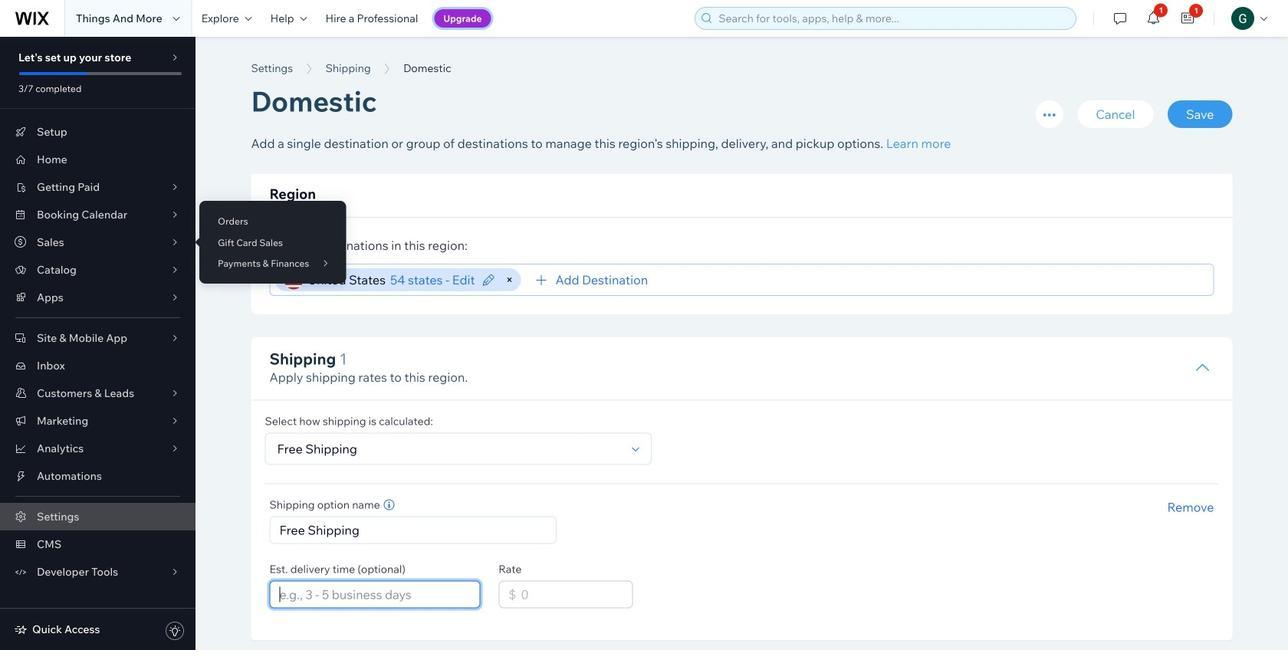 Task type: locate. For each thing, give the bounding box(es) containing it.
e.g., Standard Shipping field
[[275, 517, 551, 543]]

arrow up outline image
[[1196, 360, 1211, 376]]

None field
[[653, 265, 1207, 295], [273, 434, 625, 464], [653, 265, 1207, 295], [273, 434, 625, 464]]

Search for tools, apps, help & more... field
[[714, 8, 1072, 29]]

0 field
[[517, 582, 628, 608]]



Task type: vqa. For each thing, say whether or not it's contained in the screenshot.
Hire a Professional
no



Task type: describe. For each thing, give the bounding box(es) containing it.
e.g., 3 - 5 business days field
[[275, 582, 475, 608]]

sidebar element
[[0, 37, 196, 650]]



